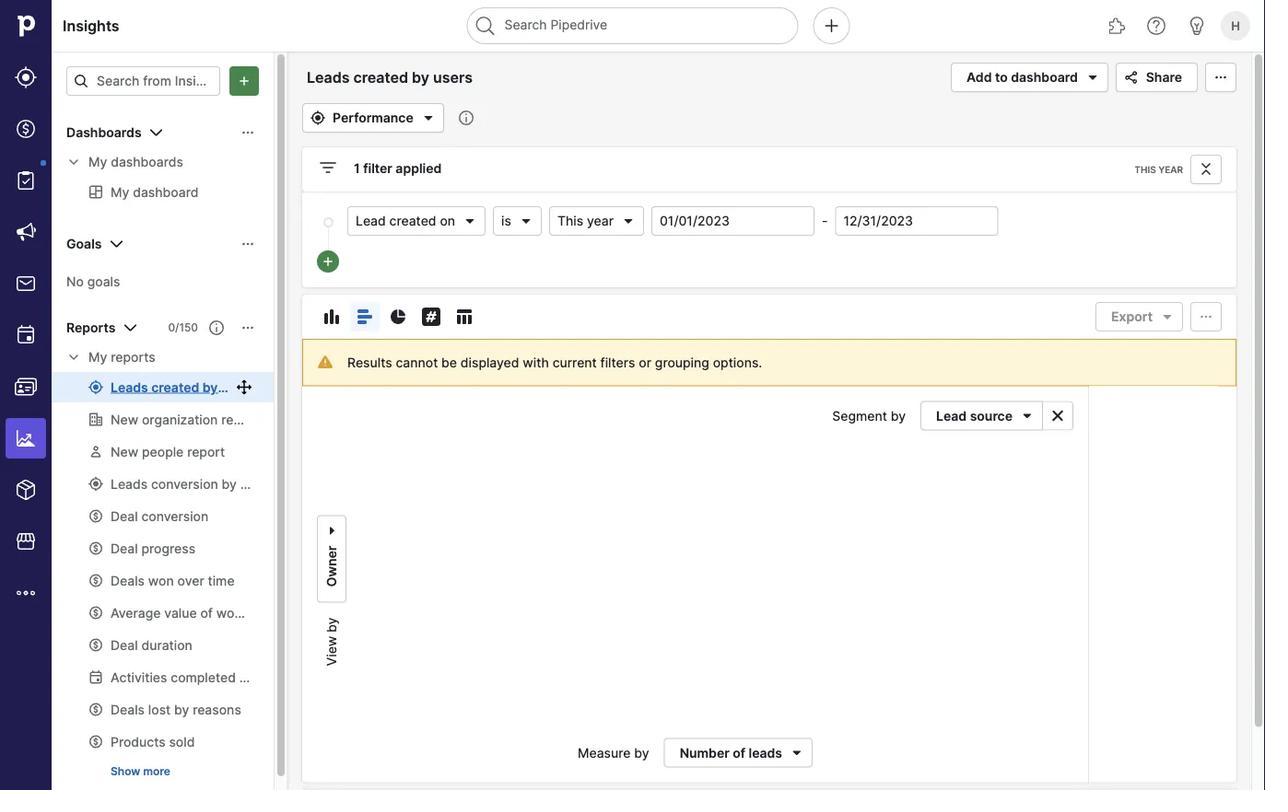 Task type: vqa. For each thing, say whether or not it's contained in the screenshot.
the any status BUTTON on the top of the page
no



Task type: locate. For each thing, give the bounding box(es) containing it.
goals button
[[52, 229, 274, 259]]

lead inside lead created on popup button
[[356, 213, 386, 229]]

0 vertical spatial dashboards
[[66, 125, 142, 141]]

1 vertical spatial lead
[[936, 408, 967, 424]]

year inside popup button
[[587, 213, 614, 229]]

is field
[[493, 206, 542, 236]]

color secondary image
[[66, 155, 81, 170], [1047, 409, 1069, 423]]

displayed
[[461, 355, 519, 370]]

0 vertical spatial goals
[[66, 236, 102, 252]]

number
[[680, 746, 730, 761]]

number of leads
[[680, 746, 782, 761]]

2 horizontal spatial by
[[891, 408, 906, 424]]

lead left the "source"
[[936, 408, 967, 424]]

dashboards
[[66, 125, 142, 141], [111, 154, 183, 170]]

0 vertical spatial lead
[[356, 213, 386, 229]]

year
[[1159, 164, 1183, 175], [587, 213, 614, 229]]

mm/dd/yyyy text field right - in the right top of the page
[[835, 206, 998, 236]]

1 mm/dd/yyyy text field from the left
[[652, 206, 815, 236]]

no
[[66, 274, 84, 289]]

0 horizontal spatial lead
[[356, 213, 386, 229]]

info image
[[459, 111, 473, 125]]

1 horizontal spatial mm/dd/yyyy text field
[[835, 206, 998, 236]]

1 vertical spatial this
[[557, 213, 583, 229]]

my reports
[[88, 350, 155, 365]]

by right measure
[[634, 746, 649, 761]]

dashboards down "dashboards" button
[[111, 154, 183, 170]]

filter
[[363, 161, 392, 176]]

my down "dashboards" button
[[88, 154, 107, 170]]

1 vertical spatial year
[[587, 213, 614, 229]]

options.
[[713, 355, 762, 370]]

color primary image
[[1120, 70, 1143, 85], [1210, 70, 1232, 85], [74, 74, 88, 88], [417, 107, 439, 129], [307, 111, 329, 125], [241, 125, 255, 140], [463, 214, 477, 229], [519, 214, 534, 229], [621, 214, 636, 229], [387, 306, 409, 328], [420, 306, 442, 328], [119, 317, 141, 339], [209, 321, 224, 335], [1017, 409, 1039, 423]]

lead source button
[[921, 401, 1043, 431]]

h
[[1231, 18, 1240, 33]]

color primary image inside "dashboards" button
[[145, 122, 167, 144]]

2 my from the top
[[88, 350, 107, 365]]

1 my from the top
[[88, 154, 107, 170]]

lead created on
[[356, 213, 455, 229]]

dashboards up my dashboards
[[66, 125, 142, 141]]

activities image
[[15, 324, 37, 347]]

-
[[822, 213, 828, 229]]

1 horizontal spatial color secondary image
[[1047, 409, 1069, 423]]

reports right color secondary icon
[[111, 350, 155, 365]]

1 horizontal spatial lead
[[936, 408, 967, 424]]

0 vertical spatial color secondary image
[[66, 155, 81, 170]]

lead
[[356, 213, 386, 229], [936, 408, 967, 424]]

by
[[891, 408, 906, 424], [324, 618, 340, 633], [634, 746, 649, 761]]

1 vertical spatial reports
[[111, 350, 155, 365]]

color primary image inside "dashboards" button
[[241, 125, 255, 140]]

by up view
[[324, 618, 340, 633]]

show
[[111, 765, 140, 779]]

0 horizontal spatial mm/dd/yyyy text field
[[652, 206, 815, 236]]

menu item
[[0, 413, 52, 464]]

1 horizontal spatial year
[[1159, 164, 1183, 175]]

add
[[967, 70, 992, 85]]

color primary image inside export button
[[1157, 310, 1179, 324]]

sales inbox image
[[15, 273, 37, 295]]

color primary image inside add to dashboard button
[[1082, 66, 1104, 88]]

mm/dd/yyyy text field left - in the right top of the page
[[652, 206, 815, 236]]

0 horizontal spatial this
[[557, 213, 583, 229]]

0 horizontal spatial by
[[324, 618, 340, 633]]

campaigns image
[[15, 221, 37, 243]]

0 vertical spatial my
[[88, 154, 107, 170]]

MM/DD/YYYY text field
[[652, 206, 815, 236], [835, 206, 998, 236]]

0 vertical spatial this
[[1135, 164, 1156, 175]]

contacts image
[[15, 376, 37, 398]]

my
[[88, 154, 107, 170], [88, 350, 107, 365]]

color secondary image right color undefined icon at the top of page
[[66, 155, 81, 170]]

my for my dashboards
[[88, 154, 107, 170]]

lead inside lead source button
[[936, 408, 967, 424]]

color primary image
[[1082, 66, 1104, 88], [145, 122, 167, 144], [317, 157, 339, 179], [1195, 162, 1217, 177], [105, 233, 128, 255], [241, 237, 255, 252], [321, 306, 343, 328], [354, 306, 376, 328], [453, 306, 476, 328], [1157, 310, 1179, 324], [1195, 310, 1217, 324], [241, 321, 255, 335], [324, 520, 339, 542], [786, 746, 808, 761]]

this
[[1135, 164, 1156, 175], [557, 213, 583, 229]]

2 vertical spatial by
[[634, 746, 649, 761]]

reports up color secondary icon
[[66, 320, 116, 336]]

1 horizontal spatial this year
[[1135, 164, 1183, 175]]

deals image
[[15, 118, 37, 140]]

by right the segment at right bottom
[[891, 408, 906, 424]]

export button
[[1096, 302, 1183, 332]]

menu
[[0, 0, 52, 791]]

add to dashboard
[[967, 70, 1078, 85]]

is button
[[493, 206, 542, 236]]

goals up no
[[66, 236, 102, 252]]

this year button
[[549, 206, 644, 236]]

0 horizontal spatial color secondary image
[[66, 155, 81, 170]]

1
[[354, 161, 360, 176]]

goals inside button
[[66, 236, 102, 252]]

show more button
[[103, 761, 178, 783]]

reports
[[66, 320, 116, 336], [111, 350, 155, 365]]

1 vertical spatial dashboards
[[111, 154, 183, 170]]

1 vertical spatial by
[[324, 618, 340, 633]]

1 vertical spatial my
[[88, 350, 107, 365]]

1 horizontal spatial by
[[634, 746, 649, 761]]

color primary image inside lead created on popup button
[[463, 214, 477, 229]]

1 horizontal spatial this
[[1135, 164, 1156, 175]]

1 vertical spatial this year
[[557, 213, 614, 229]]

segment by
[[833, 408, 906, 424]]

color secondary image right the "source"
[[1047, 409, 1069, 423]]

0 vertical spatial by
[[891, 408, 906, 424]]

color primary image inside the share "button"
[[1120, 70, 1143, 85]]

by for view by
[[324, 618, 340, 633]]

my dashboards
[[88, 154, 183, 170]]

2 mm/dd/yyyy text field from the left
[[835, 206, 998, 236]]

created
[[389, 213, 436, 229]]

my right color secondary icon
[[88, 350, 107, 365]]

color primary inverted image
[[233, 74, 255, 88]]

lead left created
[[356, 213, 386, 229]]

0 vertical spatial this year
[[1135, 164, 1183, 175]]

goals right no
[[87, 274, 120, 289]]

this year
[[1135, 164, 1183, 175], [557, 213, 614, 229]]

insights image
[[15, 428, 37, 450]]

0 horizontal spatial year
[[587, 213, 614, 229]]

performance
[[333, 110, 414, 126]]

number of leads button
[[664, 739, 813, 768]]

by for measure by
[[634, 746, 649, 761]]

view
[[324, 637, 340, 667]]

cannot
[[396, 355, 438, 370]]

0 horizontal spatial this year
[[557, 213, 614, 229]]

performance button
[[302, 103, 444, 133]]

dashboard
[[1011, 70, 1078, 85]]

0 vertical spatial year
[[1159, 164, 1183, 175]]

Search from Insights text field
[[66, 66, 220, 96]]

goals
[[66, 236, 102, 252], [87, 274, 120, 289]]

my for my reports
[[88, 350, 107, 365]]



Task type: describe. For each thing, give the bounding box(es) containing it.
or
[[639, 355, 652, 370]]

color primary inverted image
[[321, 254, 335, 269]]

on
[[440, 213, 455, 229]]

color secondary image
[[66, 350, 81, 365]]

home image
[[12, 12, 40, 40]]

measure
[[578, 746, 631, 761]]

measure by
[[578, 746, 649, 761]]

quick add image
[[821, 15, 843, 37]]

1 vertical spatial color secondary image
[[1047, 409, 1069, 423]]

by for segment by
[[891, 408, 906, 424]]

lead source
[[936, 408, 1013, 424]]

lead created on button
[[347, 206, 486, 236]]

share button
[[1116, 63, 1198, 92]]

source
[[970, 408, 1013, 424]]

of
[[733, 746, 746, 761]]

applied
[[396, 161, 442, 176]]

color warning image
[[318, 355, 333, 370]]

lead for lead source
[[936, 408, 967, 424]]

more image
[[15, 582, 37, 605]]

is
[[501, 213, 511, 229]]

leads image
[[15, 66, 37, 88]]

color primary image inside owner button
[[324, 520, 339, 542]]

Leads created by users field
[[302, 65, 506, 89]]

quick help image
[[1146, 15, 1168, 37]]

segment
[[833, 408, 887, 424]]

color primary image inside number of leads button
[[786, 746, 808, 761]]

0/150
[[168, 321, 198, 335]]

color primary image inside is 'popup button'
[[519, 214, 534, 229]]

0 vertical spatial reports
[[66, 320, 116, 336]]

with
[[523, 355, 549, 370]]

grouping
[[655, 355, 710, 370]]

results
[[347, 355, 392, 370]]

filters
[[600, 355, 635, 370]]

color primary image inside this year popup button
[[621, 214, 636, 229]]

no goals
[[66, 274, 120, 289]]

color undefined image
[[15, 170, 37, 192]]

show more
[[111, 765, 170, 779]]

h button
[[1217, 7, 1254, 44]]

color primary image inside lead source button
[[1017, 409, 1039, 423]]

dashboards inside button
[[66, 125, 142, 141]]

view by
[[324, 618, 340, 667]]

1 vertical spatial goals
[[87, 274, 120, 289]]

to
[[995, 70, 1008, 85]]

marketplace image
[[15, 531, 37, 553]]

lead for lead created on
[[356, 213, 386, 229]]

more
[[143, 765, 170, 779]]

insights
[[63, 17, 119, 35]]

this inside this year popup button
[[557, 213, 583, 229]]

leads
[[749, 746, 782, 761]]

Lead created on field
[[347, 206, 486, 236]]

be
[[442, 355, 457, 370]]

current
[[553, 355, 597, 370]]

owner
[[324, 546, 340, 588]]

results cannot be displayed with current filters or grouping options.
[[347, 355, 762, 370]]

owner button
[[317, 516, 347, 603]]

share
[[1146, 70, 1182, 85]]

Search Pipedrive field
[[467, 7, 799, 44]]

dashboards button
[[52, 118, 274, 147]]

1 filter applied
[[354, 161, 442, 176]]

sales assistant image
[[1186, 15, 1208, 37]]

add to dashboard button
[[951, 63, 1108, 92]]

This year field
[[549, 206, 644, 236]]

products image
[[15, 479, 37, 501]]

this year inside popup button
[[557, 213, 614, 229]]

export
[[1112, 309, 1153, 325]]



